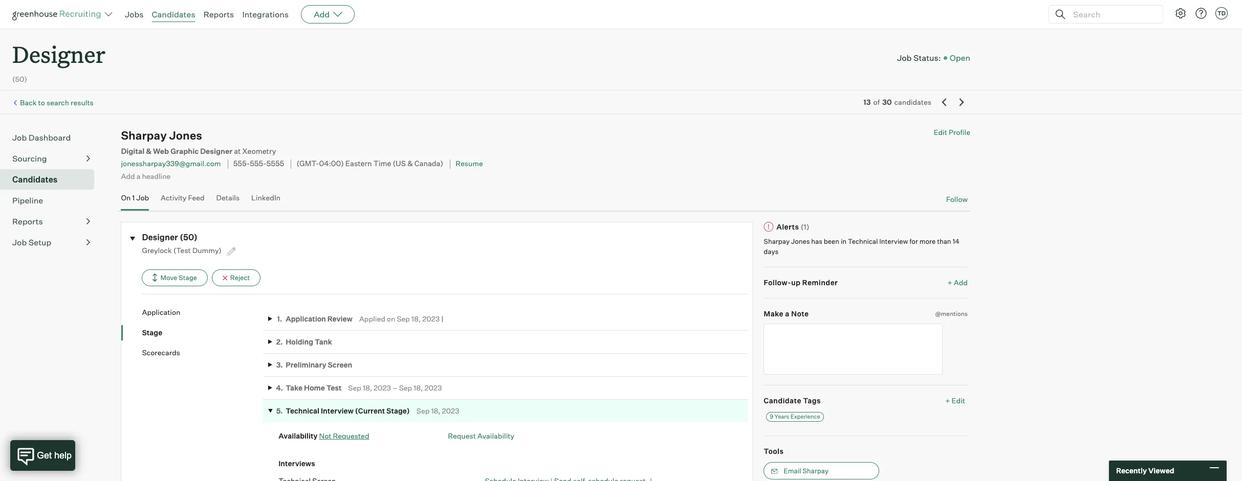 Task type: describe. For each thing, give the bounding box(es) containing it.
requested
[[333, 432, 369, 441]]

move stage
[[160, 274, 197, 282]]

0 horizontal spatial application
[[142, 308, 180, 317]]

activity feed link
[[161, 194, 205, 208]]

xeometry
[[242, 147, 276, 156]]

recently
[[1116, 467, 1147, 476]]

make a note
[[764, 309, 809, 318]]

1.
[[277, 315, 282, 323]]

applied
[[359, 315, 385, 323]]

sharpay for sharpay jones has been in technical interview for more than 14 days
[[764, 238, 790, 246]]

resume
[[456, 159, 483, 168]]

follow
[[946, 195, 968, 204]]

resume link
[[456, 159, 483, 168]]

interviews
[[279, 460, 315, 468]]

request availability button
[[448, 432, 514, 441]]

|
[[441, 315, 443, 323]]

pipeline
[[12, 196, 43, 206]]

designer (50)
[[142, 232, 198, 242]]

time
[[373, 159, 391, 169]]

edit profile link
[[934, 128, 970, 137]]

greylock (test dummy)
[[142, 246, 223, 255]]

stage inside "link"
[[142, 328, 162, 337]]

than
[[937, 238, 951, 246]]

tags
[[803, 397, 821, 405]]

0 vertical spatial candidates
[[152, 9, 195, 19]]

details
[[216, 194, 240, 202]]

a for add
[[136, 172, 140, 181]]

1 vertical spatial &
[[408, 159, 413, 169]]

13 of 30 candidates
[[864, 98, 932, 107]]

not requested button
[[319, 432, 369, 441]]

back to search results link
[[20, 98, 94, 107]]

integrations
[[242, 9, 289, 19]]

alerts (1)
[[777, 222, 810, 231]]

9 years experience
[[770, 413, 820, 421]]

jonessharpay339@gmail.com
[[121, 159, 221, 168]]

sharpay for sharpay jones digital & web graphic designer at xeometry
[[121, 129, 167, 142]]

recently viewed
[[1116, 467, 1174, 476]]

sep right stage)
[[417, 407, 430, 416]]

1 horizontal spatial reports link
[[204, 9, 234, 19]]

jones for sharpay jones digital & web graphic designer at xeometry
[[169, 129, 202, 142]]

scorecards
[[142, 349, 180, 357]]

greylock
[[142, 246, 172, 255]]

screen
[[328, 361, 352, 369]]

td button
[[1216, 7, 1228, 19]]

to
[[38, 98, 45, 107]]

1 horizontal spatial (50)
[[180, 232, 198, 242]]

stage link
[[142, 328, 263, 338]]

1 horizontal spatial application
[[286, 315, 326, 323]]

1 555- from the left
[[233, 159, 250, 169]]

has
[[811, 238, 823, 246]]

tools
[[764, 447, 784, 456]]

sharpay jones digital & web graphic designer at xeometry
[[121, 129, 276, 156]]

2. holding tank
[[276, 338, 332, 346]]

1 vertical spatial technical
[[286, 407, 319, 416]]

at
[[234, 147, 241, 156]]

add for add
[[314, 9, 330, 19]]

feed
[[188, 194, 205, 202]]

integrations link
[[242, 9, 289, 19]]

profile
[[949, 128, 970, 137]]

sep right –
[[399, 384, 412, 392]]

reject
[[230, 274, 250, 282]]

sourcing
[[12, 154, 47, 164]]

test
[[326, 384, 342, 392]]

alerts
[[777, 222, 799, 231]]

activity feed
[[161, 194, 205, 202]]

add button
[[301, 5, 355, 24]]

setup
[[29, 238, 51, 248]]

dashboard
[[29, 133, 71, 143]]

for
[[910, 238, 918, 246]]

on
[[387, 315, 395, 323]]

up
[[791, 278, 801, 287]]

designer link
[[12, 29, 105, 71]]

job inside on 1 job link
[[136, 194, 149, 202]]

sep right test
[[348, 384, 361, 392]]

Search text field
[[1071, 7, 1154, 22]]

sep 18, 2023
[[417, 407, 459, 416]]

2023 left –
[[374, 384, 391, 392]]

2023 up request
[[442, 407, 459, 416]]

4.
[[276, 384, 283, 392]]

reminder
[[802, 278, 838, 287]]

stage inside 'button'
[[179, 274, 197, 282]]

canada)
[[414, 159, 443, 169]]

(gmt-04:00) eastern time (us & canada)
[[297, 159, 443, 169]]

been
[[824, 238, 839, 246]]

back to search results
[[20, 98, 94, 107]]

job for job status:
[[897, 53, 912, 63]]

not
[[319, 432, 331, 441]]

days
[[764, 248, 779, 256]]

web
[[153, 147, 169, 156]]

0 horizontal spatial edit
[[934, 128, 947, 137]]

555-555-5555
[[233, 159, 284, 169]]

04:00)
[[319, 159, 344, 169]]

follow-
[[764, 278, 791, 287]]

interview inside sharpay jones has been in technical interview for more than 14 days
[[879, 238, 908, 246]]

holding
[[286, 338, 313, 346]]

jonessharpay339@gmail.com link
[[121, 159, 221, 168]]

candidate tags
[[764, 397, 821, 405]]

designer for designer
[[12, 39, 105, 69]]

+ edit link
[[943, 394, 968, 408]]

jones for sharpay jones has been in technical interview for more than 14 days
[[791, 238, 810, 246]]

search
[[47, 98, 69, 107]]

+ for + edit
[[946, 397, 950, 405]]

0 vertical spatial reports
[[204, 9, 234, 19]]

2023 left |
[[422, 315, 440, 323]]

& inside sharpay jones digital & web graphic designer at xeometry
[[146, 147, 152, 156]]

experience
[[791, 413, 820, 421]]

job dashboard link
[[12, 132, 90, 144]]

sharpay inside tools email sharpay
[[803, 467, 829, 476]]

move stage button
[[142, 270, 208, 287]]

scorecards link
[[142, 348, 263, 358]]

open
[[950, 53, 970, 63]]

0 vertical spatial candidates link
[[152, 9, 195, 19]]

4. take home test sep 18, 2023 – sep 18, 2023
[[276, 384, 442, 392]]



Task type: locate. For each thing, give the bounding box(es) containing it.
job setup
[[12, 238, 51, 248]]

0 vertical spatial stage
[[179, 274, 197, 282]]

0 horizontal spatial sharpay
[[121, 129, 167, 142]]

tank
[[315, 338, 332, 346]]

0 horizontal spatial interview
[[321, 407, 354, 416]]

1 horizontal spatial candidates link
[[152, 9, 195, 19]]

(us
[[393, 159, 406, 169]]

job for job dashboard
[[12, 133, 27, 143]]

stage up scorecards
[[142, 328, 162, 337]]

1 horizontal spatial reports
[[204, 9, 234, 19]]

0 horizontal spatial add
[[121, 172, 135, 181]]

of
[[873, 98, 880, 107]]

1 horizontal spatial interview
[[879, 238, 908, 246]]

0 horizontal spatial candidates link
[[12, 174, 90, 186]]

2 vertical spatial add
[[954, 278, 968, 287]]

1 horizontal spatial designer
[[142, 232, 178, 242]]

candidates inside candidates link
[[12, 175, 58, 185]]

2 availability from the left
[[477, 432, 514, 441]]

0 vertical spatial interview
[[879, 238, 908, 246]]

(current
[[355, 407, 385, 416]]

stage
[[179, 274, 197, 282], [142, 328, 162, 337]]

sep
[[397, 315, 410, 323], [348, 384, 361, 392], [399, 384, 412, 392], [417, 407, 430, 416]]

(gmt-
[[297, 159, 319, 169]]

make
[[764, 309, 784, 318]]

1. application review applied on  sep 18, 2023 |
[[277, 315, 443, 323]]

2 vertical spatial sharpay
[[803, 467, 829, 476]]

stage)
[[386, 407, 410, 416]]

2 horizontal spatial add
[[954, 278, 968, 287]]

availability
[[279, 432, 318, 441], [477, 432, 514, 441]]

jones down (1)
[[791, 238, 810, 246]]

application up 2. holding tank
[[286, 315, 326, 323]]

1 horizontal spatial &
[[408, 159, 413, 169]]

job dashboard
[[12, 133, 71, 143]]

(50) up the back
[[12, 75, 27, 84]]

sharpay
[[121, 129, 167, 142], [764, 238, 790, 246], [803, 467, 829, 476]]

technical right 5. at bottom left
[[286, 407, 319, 416]]

interview down test
[[321, 407, 354, 416]]

technical inside sharpay jones has been in technical interview for more than 14 days
[[848, 238, 878, 246]]

reports link up job setup link
[[12, 216, 90, 228]]

1 vertical spatial a
[[785, 309, 790, 318]]

0 vertical spatial add
[[314, 9, 330, 19]]

2 horizontal spatial designer
[[200, 147, 232, 156]]

0 horizontal spatial stage
[[142, 328, 162, 337]]

sharpay right 'email'
[[803, 467, 829, 476]]

& right (us
[[408, 159, 413, 169]]

2.
[[276, 338, 283, 346]]

1 vertical spatial (50)
[[180, 232, 198, 242]]

0 horizontal spatial reports
[[12, 217, 43, 227]]

job left setup
[[12, 238, 27, 248]]

0 vertical spatial jones
[[169, 129, 202, 142]]

1 vertical spatial edit
[[952, 397, 965, 405]]

configure image
[[1175, 7, 1187, 19]]

(50) up greylock (test dummy)
[[180, 232, 198, 242]]

1 vertical spatial jones
[[791, 238, 810, 246]]

application link
[[142, 308, 263, 318]]

1 horizontal spatial jones
[[791, 238, 810, 246]]

@mentions link
[[935, 309, 968, 319]]

1 vertical spatial sharpay
[[764, 238, 790, 246]]

0 horizontal spatial designer
[[12, 39, 105, 69]]

1 vertical spatial add
[[121, 172, 135, 181]]

designer for designer (50)
[[142, 232, 178, 242]]

reject button
[[212, 270, 261, 287]]

stage right move
[[179, 274, 197, 282]]

18, right stage)
[[431, 407, 440, 416]]

9
[[770, 413, 774, 421]]

18, right –
[[414, 384, 423, 392]]

None text field
[[764, 324, 943, 375]]

1 availability from the left
[[279, 432, 318, 441]]

interview
[[879, 238, 908, 246], [321, 407, 354, 416]]

candidates
[[894, 98, 932, 107]]

1 vertical spatial candidates link
[[12, 174, 90, 186]]

a for make
[[785, 309, 790, 318]]

job status:
[[897, 53, 941, 63]]

0 horizontal spatial candidates
[[12, 175, 58, 185]]

0 vertical spatial sharpay
[[121, 129, 167, 142]]

designer left the "at" on the top
[[200, 147, 232, 156]]

0 horizontal spatial reports link
[[12, 216, 90, 228]]

on
[[121, 194, 131, 202]]

in
[[841, 238, 847, 246]]

sharpay up days
[[764, 238, 790, 246]]

graphic
[[171, 147, 199, 156]]

1 vertical spatial stage
[[142, 328, 162, 337]]

job up sourcing
[[12, 133, 27, 143]]

years
[[775, 413, 789, 421]]

+ for + add
[[948, 278, 952, 287]]

candidates link right jobs link
[[152, 9, 195, 19]]

greenhouse recruiting image
[[12, 8, 104, 20]]

0 horizontal spatial (50)
[[12, 75, 27, 84]]

0 horizontal spatial a
[[136, 172, 140, 181]]

1 horizontal spatial add
[[314, 9, 330, 19]]

1 horizontal spatial edit
[[952, 397, 965, 405]]

reports
[[204, 9, 234, 19], [12, 217, 43, 227]]

jobs link
[[125, 9, 144, 19]]

candidates link up pipeline link
[[12, 174, 90, 186]]

candidates right jobs link
[[152, 9, 195, 19]]

results
[[71, 98, 94, 107]]

review
[[327, 315, 353, 323]]

designer inside sharpay jones digital & web graphic designer at xeometry
[[200, 147, 232, 156]]

jones up graphic
[[169, 129, 202, 142]]

0 vertical spatial edit
[[934, 128, 947, 137]]

@mentions
[[935, 310, 968, 318]]

+ add link
[[948, 278, 968, 288]]

add for add a headline
[[121, 172, 135, 181]]

details link
[[216, 194, 240, 208]]

move
[[160, 274, 177, 282]]

5. technical interview (current stage)
[[276, 407, 410, 416]]

1 horizontal spatial candidates
[[152, 9, 195, 19]]

job for job setup
[[12, 238, 27, 248]]

0 vertical spatial technical
[[848, 238, 878, 246]]

job inside job dashboard link
[[12, 133, 27, 143]]

edit profile
[[934, 128, 970, 137]]

555- down 'xeometry'
[[250, 159, 266, 169]]

jones inside sharpay jones digital & web graphic designer at xeometry
[[169, 129, 202, 142]]

3.
[[276, 361, 283, 369]]

sourcing link
[[12, 153, 90, 165]]

+ add
[[948, 278, 968, 287]]

reports down pipeline
[[12, 217, 43, 227]]

1 horizontal spatial a
[[785, 309, 790, 318]]

interview left "for"
[[879, 238, 908, 246]]

back
[[20, 98, 37, 107]]

application down move
[[142, 308, 180, 317]]

designer down greenhouse recruiting image
[[12, 39, 105, 69]]

555- down the "at" on the top
[[233, 159, 250, 169]]

a left note
[[785, 309, 790, 318]]

on 1 job
[[121, 194, 149, 202]]

1 vertical spatial reports
[[12, 217, 43, 227]]

0 horizontal spatial &
[[146, 147, 152, 156]]

0 horizontal spatial technical
[[286, 407, 319, 416]]

application
[[142, 308, 180, 317], [286, 315, 326, 323]]

+ inside '+ add' link
[[948, 278, 952, 287]]

candidates
[[152, 9, 195, 19], [12, 175, 58, 185]]

+ inside + edit link
[[946, 397, 950, 405]]

sep right on
[[397, 315, 410, 323]]

sharpay up digital
[[121, 129, 167, 142]]

reports link left the integrations link
[[204, 9, 234, 19]]

reports left the integrations link
[[204, 9, 234, 19]]

18, right on
[[412, 315, 421, 323]]

1 vertical spatial +
[[946, 397, 950, 405]]

take
[[286, 384, 303, 392]]

designer up greylock
[[142, 232, 178, 242]]

2023 up sep 18, 2023
[[425, 384, 442, 392]]

0 horizontal spatial availability
[[279, 432, 318, 441]]

2 horizontal spatial sharpay
[[803, 467, 829, 476]]

–
[[393, 384, 397, 392]]

job left status:
[[897, 53, 912, 63]]

0 vertical spatial designer
[[12, 39, 105, 69]]

more
[[920, 238, 936, 246]]

jones inside sharpay jones has been in technical interview for more than 14 days
[[791, 238, 810, 246]]

5555
[[266, 159, 284, 169]]

job setup link
[[12, 237, 90, 249]]

2 555- from the left
[[250, 159, 266, 169]]

(test
[[173, 246, 191, 255]]

1 vertical spatial interview
[[321, 407, 354, 416]]

2 vertical spatial designer
[[142, 232, 178, 242]]

jobs
[[125, 9, 144, 19]]

job
[[897, 53, 912, 63], [12, 133, 27, 143], [136, 194, 149, 202], [12, 238, 27, 248]]

0 horizontal spatial jones
[[169, 129, 202, 142]]

preliminary
[[286, 361, 326, 369]]

jones
[[169, 129, 202, 142], [791, 238, 810, 246]]

0 vertical spatial (50)
[[12, 75, 27, 84]]

18, up (current
[[363, 384, 372, 392]]

(50)
[[12, 75, 27, 84], [180, 232, 198, 242]]

candidates down sourcing
[[12, 175, 58, 185]]

& left the web
[[146, 147, 152, 156]]

1 horizontal spatial technical
[[848, 238, 878, 246]]

pipeline link
[[12, 195, 90, 207]]

sharpay inside sharpay jones has been in technical interview for more than 14 days
[[764, 238, 790, 246]]

viewed
[[1149, 467, 1174, 476]]

1 vertical spatial designer
[[200, 147, 232, 156]]

1 vertical spatial reports link
[[12, 216, 90, 228]]

status:
[[914, 53, 941, 63]]

1 horizontal spatial availability
[[477, 432, 514, 441]]

follow-up reminder
[[764, 278, 838, 287]]

1 vertical spatial candidates
[[12, 175, 58, 185]]

add a headline
[[121, 172, 171, 181]]

technical right in
[[848, 238, 878, 246]]

0 vertical spatial a
[[136, 172, 140, 181]]

availability right request
[[477, 432, 514, 441]]

0 vertical spatial &
[[146, 147, 152, 156]]

a
[[136, 172, 140, 181], [785, 309, 790, 318]]

1 horizontal spatial sharpay
[[764, 238, 790, 246]]

+
[[948, 278, 952, 287], [946, 397, 950, 405]]

headline
[[142, 172, 171, 181]]

candidates link
[[152, 9, 195, 19], [12, 174, 90, 186]]

add inside 'popup button'
[[314, 9, 330, 19]]

0 vertical spatial +
[[948, 278, 952, 287]]

1 horizontal spatial stage
[[179, 274, 197, 282]]

0 vertical spatial reports link
[[204, 9, 234, 19]]

availability left not
[[279, 432, 318, 441]]

sharpay inside sharpay jones digital & web graphic designer at xeometry
[[121, 129, 167, 142]]

30
[[882, 98, 892, 107]]

job inside job setup link
[[12, 238, 27, 248]]

a left headline in the left of the page
[[136, 172, 140, 181]]

job right 1
[[136, 194, 149, 202]]



Task type: vqa. For each thing, say whether or not it's contained in the screenshot.
"on 1 job" link
yes



